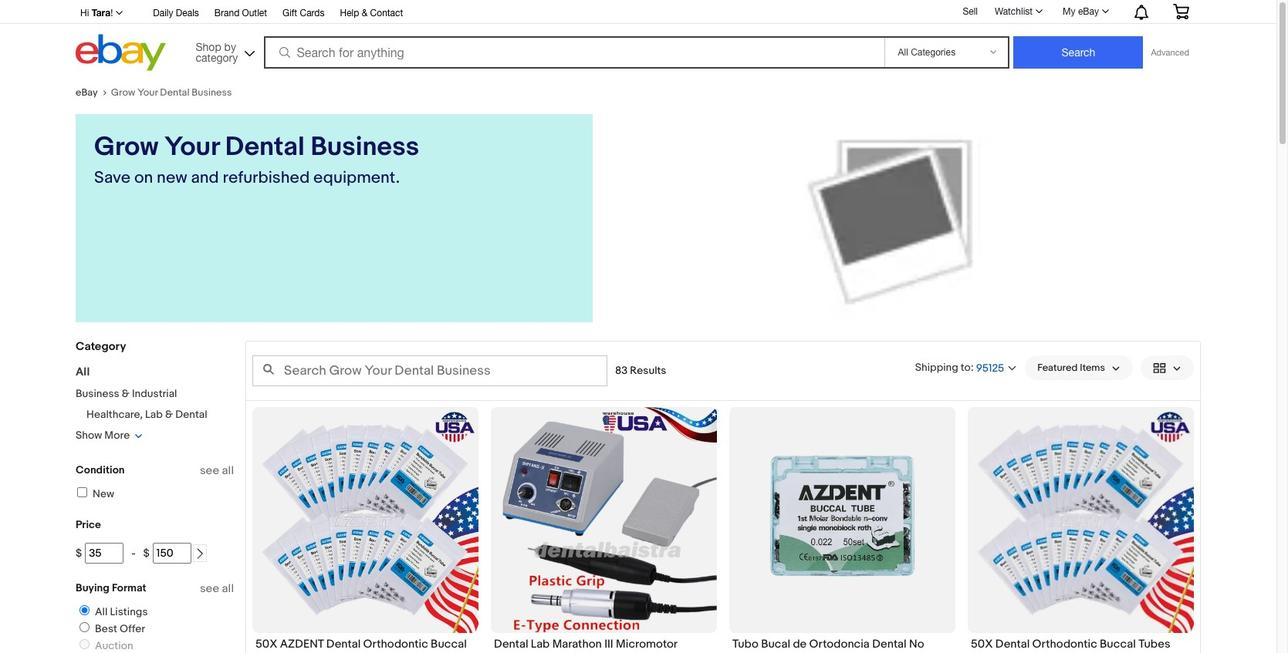Task type: vqa. For each thing, say whether or not it's contained in the screenshot.
shelf associated with the
no



Task type: locate. For each thing, give the bounding box(es) containing it.
your for grow your dental business
[[137, 86, 158, 99]]

1 vertical spatial all
[[222, 582, 234, 597]]

1 roth from the left
[[332, 652, 357, 654]]

1 horizontal spatial orthodontic
[[1032, 638, 1097, 652]]

grow for grow your dental business
[[111, 86, 135, 99]]

marathon
[[552, 638, 602, 652]]

business & industrial link
[[76, 387, 177, 401]]

1 vertical spatial grow
[[94, 131, 159, 164]]

tubes
[[1139, 638, 1170, 652]]

refurbished
[[223, 168, 310, 188]]

50x dental orthodontic buccal tubes roth .022 1st molar bondable non-convertible image
[[968, 408, 1194, 634]]

1 horizontal spatial $
[[143, 547, 150, 560]]

dental lab marathon iii micromotor polishing n3/35k rpm handpiec link
[[494, 638, 714, 654]]

shop by category button
[[189, 34, 258, 68]]

2 horizontal spatial business
[[311, 131, 419, 164]]

see all for condition
[[200, 464, 234, 479]]

1st right '.022'
[[1024, 652, 1037, 654]]

show more button
[[76, 429, 143, 442]]

2 50x from the left
[[971, 638, 993, 652]]

1 see all button from the top
[[200, 464, 234, 479]]

2 vertical spatial business
[[76, 387, 119, 401]]

&
[[362, 8, 368, 19], [122, 387, 130, 401], [165, 408, 173, 421]]

& inside account navigation
[[362, 8, 368, 19]]

:
[[971, 361, 974, 374]]

all for all
[[76, 365, 90, 380]]

1 horizontal spatial molar
[[865, 652, 894, 654]]

roth right bucal
[[798, 652, 823, 654]]

1 vertical spatial lab
[[531, 638, 550, 652]]

grow your dental business
[[111, 86, 232, 99]]

items
[[1080, 362, 1105, 374]]

0 vertical spatial all
[[222, 464, 234, 479]]

dental inside 50x dental orthodontic buccal tubes roth .022 1st molar bondable non
[[995, 638, 1030, 652]]

your for grow your dental business save on new and refurbished equipment.
[[164, 131, 219, 164]]

shop
[[196, 41, 221, 53]]

2 see from the top
[[200, 582, 219, 597]]

micromotor
[[616, 638, 677, 652]]

& right help
[[362, 8, 368, 19]]

1 horizontal spatial buccal
[[1100, 638, 1136, 652]]

0 vertical spatial see all button
[[200, 464, 234, 479]]

roth left '.022'
[[971, 652, 996, 654]]

2 all from the top
[[222, 582, 234, 597]]

2 $ from the left
[[143, 547, 150, 560]]

2 molar from the left
[[865, 652, 894, 654]]

ebay inside account navigation
[[1078, 6, 1099, 17]]

2 022 from the left
[[825, 652, 845, 654]]

lab
[[145, 408, 163, 421], [531, 638, 550, 652]]

3 molar from the left
[[1040, 652, 1069, 654]]

1 horizontal spatial 1st
[[1024, 652, 1037, 654]]

buccal inside 50x dental orthodontic buccal tubes roth .022 1st molar bondable non
[[1100, 638, 1136, 652]]

all
[[222, 464, 234, 479], [222, 582, 234, 597]]

1 50x from the left
[[255, 638, 277, 652]]

0 horizontal spatial &
[[122, 387, 130, 401]]

0 horizontal spatial $
[[76, 547, 82, 560]]

50x left '.022'
[[971, 638, 993, 652]]

buccal
[[431, 638, 467, 652], [1100, 638, 1136, 652]]

dental inside tubo bucal de ortodoncia dental no convertible roth 022 1er molar bondable
[[872, 638, 907, 652]]

business up 'equipment.'
[[311, 131, 419, 164]]

save
[[94, 168, 131, 188]]

none submit inside shop by category banner
[[1014, 36, 1143, 69]]

0 vertical spatial your
[[137, 86, 158, 99]]

0 vertical spatial lab
[[145, 408, 163, 421]]

all
[[76, 365, 90, 380], [95, 606, 108, 619]]

outlet
[[242, 8, 267, 19]]

1 vertical spatial all
[[95, 606, 108, 619]]

brand outlet link
[[214, 5, 267, 22]]

Search for anything text field
[[266, 38, 882, 67]]

1 horizontal spatial &
[[165, 408, 173, 421]]

$ left minimum value text box
[[76, 547, 82, 560]]

022 left the 1er
[[825, 652, 845, 654]]

bondable inside 50x dental orthodontic buccal tubes roth .022 1st molar bondable non
[[1072, 652, 1122, 654]]

see
[[200, 464, 219, 479], [200, 582, 219, 597]]

50x inside 50x dental orthodontic buccal tubes roth .022 1st molar bondable non
[[971, 638, 993, 652]]

1st right the tube
[[284, 652, 298, 654]]

1 vertical spatial business
[[311, 131, 419, 164]]

1 buccal from the left
[[431, 638, 467, 652]]

1st inside 50x dental orthodontic buccal tubes roth .022 1st molar bondable non
[[1024, 652, 1037, 654]]

dental inside 50x azdent dental orthodontic buccal tube  1st molar roth 022 bondable non
[[326, 638, 361, 652]]

2 horizontal spatial bondable
[[1072, 652, 1122, 654]]

0 horizontal spatial buccal
[[431, 638, 467, 652]]

lab inside dental lab marathon iii micromotor polishing n3/35k rpm handpiec
[[531, 638, 550, 652]]

50x left azdent
[[255, 638, 277, 652]]

0 vertical spatial all
[[76, 365, 90, 380]]

1 orthodontic from the left
[[363, 638, 428, 652]]

50x inside 50x azdent dental orthodontic buccal tube  1st molar roth 022 bondable non
[[255, 638, 277, 652]]

see for condition
[[200, 464, 219, 479]]

see all
[[200, 464, 234, 479], [200, 582, 234, 597]]

None submit
[[1014, 36, 1143, 69]]

1 $ from the left
[[76, 547, 82, 560]]

molar right '.022'
[[1040, 652, 1069, 654]]

0 vertical spatial grow
[[111, 86, 135, 99]]

2 buccal from the left
[[1100, 638, 1136, 652]]

n3/35k
[[544, 652, 585, 654]]

all listings
[[95, 606, 148, 619]]

0 horizontal spatial 1st
[[284, 652, 298, 654]]

50x azdent dental orthodontic buccal tube  1st molar roth 022 bondable non-conv image
[[252, 408, 479, 634]]

help & contact
[[340, 8, 403, 19]]

022 right azdent
[[360, 652, 380, 654]]

0 horizontal spatial business
[[76, 387, 119, 401]]

condition
[[76, 464, 125, 477]]

business down category
[[192, 86, 232, 99]]

0 horizontal spatial roth
[[332, 652, 357, 654]]

1 horizontal spatial lab
[[531, 638, 550, 652]]

0 horizontal spatial molar
[[300, 652, 330, 654]]

1 molar from the left
[[300, 652, 330, 654]]

contact
[[370, 8, 403, 19]]

grow inside grow your dental business save on new and refurbished equipment.
[[94, 131, 159, 164]]

lab left marathon
[[531, 638, 550, 652]]

2 vertical spatial &
[[165, 408, 173, 421]]

1 bondable from the left
[[382, 652, 433, 654]]

0 vertical spatial see
[[200, 464, 219, 479]]

1 horizontal spatial 50x
[[971, 638, 993, 652]]

all down category
[[76, 365, 90, 380]]

daily deals link
[[153, 5, 199, 22]]

1 see all from the top
[[200, 464, 234, 479]]

grow
[[111, 86, 135, 99], [94, 131, 159, 164]]

022
[[360, 652, 380, 654], [825, 652, 845, 654]]

1 see from the top
[[200, 464, 219, 479]]

business
[[192, 86, 232, 99], [311, 131, 419, 164], [76, 387, 119, 401]]

0 vertical spatial see all
[[200, 464, 234, 479]]

buccal left tubes
[[1100, 638, 1136, 652]]

2 bondable from the left
[[896, 652, 947, 654]]

0 horizontal spatial orthodontic
[[363, 638, 428, 652]]

3 bondable from the left
[[1072, 652, 1122, 654]]

50x dental orthodontic buccal tubes roth .022 1st molar bondable non link
[[971, 638, 1191, 654]]

1 vertical spatial see all button
[[200, 582, 234, 597]]

business inside grow your dental business save on new and refurbished equipment.
[[311, 131, 419, 164]]

Auction radio
[[79, 640, 90, 650]]

1 vertical spatial &
[[122, 387, 130, 401]]

1 horizontal spatial bondable
[[896, 652, 947, 654]]

molar right the 1er
[[865, 652, 894, 654]]

0 horizontal spatial 50x
[[255, 638, 277, 652]]

roth inside 50x dental orthodontic buccal tubes roth .022 1st molar bondable non
[[971, 652, 996, 654]]

0 horizontal spatial your
[[137, 86, 158, 99]]

hi tara !
[[80, 7, 113, 19]]

3 roth from the left
[[971, 652, 996, 654]]

0 vertical spatial ebay
[[1078, 6, 1099, 17]]

deals
[[176, 8, 199, 19]]

2 orthodontic from the left
[[1032, 638, 1097, 652]]

0 horizontal spatial ebay
[[76, 86, 98, 99]]

tubo bucal de ortodoncia dental no convertible roth 022 1er molar bondable link
[[732, 638, 952, 654]]

1 horizontal spatial your
[[164, 131, 219, 164]]

& for industrial
[[122, 387, 130, 401]]

2 1st from the left
[[1024, 652, 1037, 654]]

polishing
[[494, 652, 542, 654]]

category
[[196, 51, 238, 64]]

roth
[[332, 652, 357, 654], [798, 652, 823, 654], [971, 652, 996, 654]]

ebay
[[1078, 6, 1099, 17], [76, 86, 98, 99]]

0 horizontal spatial 022
[[360, 652, 380, 654]]

advanced
[[1151, 48, 1189, 57]]

2 horizontal spatial &
[[362, 8, 368, 19]]

1 1st from the left
[[284, 652, 298, 654]]

1 all from the top
[[222, 464, 234, 479]]

roth right azdent
[[332, 652, 357, 654]]

all for condition
[[222, 464, 234, 479]]

$ right -
[[143, 547, 150, 560]]

0 horizontal spatial bondable
[[382, 652, 433, 654]]

1 022 from the left
[[360, 652, 380, 654]]

1 horizontal spatial all
[[95, 606, 108, 619]]

ebay inside the "grow your dental business" main content
[[76, 86, 98, 99]]

molar right the tube
[[300, 652, 330, 654]]

gift
[[283, 8, 297, 19]]

dental
[[160, 86, 189, 99], [225, 131, 305, 164], [175, 408, 207, 421], [326, 638, 361, 652], [494, 638, 528, 652], [872, 638, 907, 652], [995, 638, 1030, 652]]

best offer link
[[73, 623, 148, 636]]

all right all listings option
[[95, 606, 108, 619]]

featured items button
[[1025, 356, 1133, 381]]

see all button for condition
[[200, 464, 234, 479]]

1 horizontal spatial roth
[[798, 652, 823, 654]]

your up and in the top of the page
[[164, 131, 219, 164]]

& up healthcare,
[[122, 387, 130, 401]]

your inside grow your dental business save on new and refurbished equipment.
[[164, 131, 219, 164]]

your right ebay link in the left top of the page
[[137, 86, 158, 99]]

2 see all from the top
[[200, 582, 234, 597]]

my ebay
[[1063, 6, 1099, 17]]

1 horizontal spatial ebay
[[1078, 6, 1099, 17]]

1 horizontal spatial 022
[[825, 652, 845, 654]]

on
[[134, 168, 153, 188]]

1 vertical spatial your
[[164, 131, 219, 164]]

1 vertical spatial see all
[[200, 582, 234, 597]]

1 vertical spatial see
[[200, 582, 219, 597]]

0 vertical spatial &
[[362, 8, 368, 19]]

1st
[[284, 652, 298, 654], [1024, 652, 1037, 654]]

daily deals
[[153, 8, 199, 19]]

see for buying format
[[200, 582, 219, 597]]

0 horizontal spatial lab
[[145, 408, 163, 421]]

& down the industrial
[[165, 408, 173, 421]]

business up healthcare,
[[76, 387, 119, 401]]

buccal left polishing
[[431, 638, 467, 652]]

format
[[112, 582, 146, 595]]

0 vertical spatial business
[[192, 86, 232, 99]]

lab inside business & industrial healthcare, lab & dental
[[145, 408, 163, 421]]

2 horizontal spatial molar
[[1040, 652, 1069, 654]]

1 vertical spatial ebay
[[76, 86, 98, 99]]

grow your dental business save on new and refurbished equipment.
[[94, 131, 419, 188]]

2 horizontal spatial roth
[[971, 652, 996, 654]]

50x for tube
[[255, 638, 277, 652]]

my
[[1063, 6, 1076, 17]]

lab down the industrial
[[145, 408, 163, 421]]

orthodontic
[[363, 638, 428, 652], [1032, 638, 1097, 652]]

results
[[630, 364, 666, 377]]

1 horizontal spatial business
[[192, 86, 232, 99]]

2 roth from the left
[[798, 652, 823, 654]]

2 see all button from the top
[[200, 582, 234, 597]]

0 horizontal spatial all
[[76, 365, 90, 380]]



Task type: describe. For each thing, give the bounding box(es) containing it.
orthodontic inside 50x dental orthodontic buccal tubes roth .022 1st molar bondable non
[[1032, 638, 1097, 652]]

hi
[[80, 8, 89, 19]]

equipment.
[[313, 168, 400, 188]]

buccal inside 50x azdent dental orthodontic buccal tube  1st molar roth 022 bondable non
[[431, 638, 467, 652]]

orthodontic inside 50x azdent dental orthodontic buccal tube  1st molar roth 022 bondable non
[[363, 638, 428, 652]]

83 results
[[615, 364, 666, 377]]

healthcare,
[[86, 408, 143, 421]]

50x azdent dental orthodontic buccal tube  1st molar roth 022 bondable non link
[[255, 638, 475, 654]]

your shopping cart image
[[1172, 4, 1190, 19]]

$ for minimum value text box
[[76, 547, 82, 560]]

new
[[93, 488, 114, 501]]

dental lab marathon iii micromotor polishing n3/35k rpm handpiece jewelry/kit us image
[[491, 408, 717, 634]]

& for contact
[[362, 8, 368, 19]]

tubo bucal de ortodoncia dental no convertible roth 022 1er molar bondable image
[[729, 408, 956, 634]]

.022
[[998, 652, 1021, 654]]

Best Offer radio
[[79, 623, 90, 633]]

brand
[[214, 8, 239, 19]]

dental inside grow your dental business save on new and refurbished equipment.
[[225, 131, 305, 164]]

sell link
[[956, 6, 985, 17]]

All Listings radio
[[79, 606, 90, 616]]

bucal
[[761, 638, 790, 652]]

95125
[[976, 362, 1004, 375]]

auction link
[[73, 640, 136, 653]]

daily
[[153, 8, 173, 19]]

grow for grow your dental business save on new and refurbished equipment.
[[94, 131, 159, 164]]

cards
[[300, 8, 325, 19]]

dental lab marathon iii micromotor polishing n3/35k rpm handpiec
[[494, 638, 677, 654]]

business for grow your dental business save on new and refurbished equipment.
[[311, 131, 419, 164]]

dental inside dental lab marathon iii micromotor polishing n3/35k rpm handpiec
[[494, 638, 528, 652]]

grow your dental business main content
[[63, 75, 1213, 654]]

healthcare, lab & dental link
[[86, 408, 207, 421]]

view: gallery view image
[[1153, 360, 1182, 376]]

new link
[[75, 488, 114, 501]]

shipping
[[915, 361, 958, 374]]

molar inside 50x azdent dental orthodontic buccal tube  1st molar roth 022 bondable non
[[300, 652, 330, 654]]

more
[[104, 429, 130, 442]]

roth inside 50x azdent dental orthodontic buccal tube  1st molar roth 022 bondable non
[[332, 652, 357, 654]]

shop by category banner
[[72, 0, 1201, 75]]

50x dental orthodontic buccal tubes roth .022 1st molar bondable non
[[971, 638, 1170, 654]]

see all button for buying format
[[200, 582, 234, 597]]

022 inside 50x azdent dental orthodontic buccal tube  1st molar roth 022 bondable non
[[360, 652, 380, 654]]

tubo
[[732, 638, 759, 652]]

brand outlet
[[214, 8, 267, 19]]

to
[[961, 361, 971, 374]]

all listings link
[[73, 606, 151, 619]]

featured
[[1038, 362, 1078, 374]]

iii
[[604, 638, 613, 652]]

listings
[[110, 606, 148, 619]]

molar inside 50x dental orthodontic buccal tubes roth .022 1st molar bondable non
[[1040, 652, 1069, 654]]

azdent
[[280, 638, 324, 652]]

advanced link
[[1143, 37, 1197, 68]]

best offer
[[95, 623, 145, 636]]

1er
[[848, 652, 862, 654]]

account navigation
[[72, 0, 1201, 24]]

show
[[76, 429, 102, 442]]

-
[[131, 547, 136, 560]]

tubo bucal de ortodoncia dental no convertible roth 022 1er molar bondable
[[732, 638, 947, 654]]

no
[[909, 638, 924, 652]]

offer
[[120, 623, 145, 636]]

my ebay link
[[1054, 2, 1116, 21]]

business & industrial healthcare, lab & dental
[[76, 387, 207, 421]]

!
[[110, 8, 113, 19]]

sell
[[963, 6, 978, 17]]

ortodoncia
[[809, 638, 870, 652]]

shipping to : 95125
[[915, 361, 1004, 375]]

bondable inside 50x azdent dental orthodontic buccal tube  1st molar roth 022 bondable non
[[382, 652, 433, 654]]

Enter your search keyword text field
[[252, 356, 607, 387]]

show more
[[76, 429, 130, 442]]

business for grow your dental business
[[192, 86, 232, 99]]

all for buying format
[[222, 582, 234, 597]]

price
[[76, 519, 101, 532]]

industrial
[[132, 387, 177, 401]]

$ for maximum value text box
[[143, 547, 150, 560]]

by
[[224, 41, 236, 53]]

1st inside 50x azdent dental orthodontic buccal tube  1st molar roth 022 bondable non
[[284, 652, 298, 654]]

50x azdent dental orthodontic buccal tube  1st molar roth 022 bondable non
[[255, 638, 467, 654]]

roth inside tubo bucal de ortodoncia dental no convertible roth 022 1er molar bondable
[[798, 652, 823, 654]]

buying format
[[76, 582, 146, 595]]

best
[[95, 623, 117, 636]]

auction
[[95, 640, 133, 653]]

Minimum Value text field
[[85, 543, 124, 564]]

022 inside tubo bucal de ortodoncia dental no convertible roth 022 1er molar bondable
[[825, 652, 845, 654]]

83
[[615, 364, 628, 377]]

Maximum Value text field
[[153, 543, 191, 564]]

tube
[[255, 652, 281, 654]]

molar inside tubo bucal de ortodoncia dental no convertible roth 022 1er molar bondable
[[865, 652, 894, 654]]

help & contact link
[[340, 5, 403, 22]]

dental inside business & industrial healthcare, lab & dental
[[175, 408, 207, 421]]

50x for roth
[[971, 638, 993, 652]]

watchlist
[[995, 6, 1033, 17]]

buying
[[76, 582, 109, 595]]

shop by category
[[196, 41, 238, 64]]

watchlist link
[[986, 2, 1050, 21]]

all for all listings
[[95, 606, 108, 619]]

featured items
[[1038, 362, 1105, 374]]

convertible
[[732, 652, 795, 654]]

ebay link
[[76, 86, 111, 99]]

New checkbox
[[77, 488, 87, 498]]

rpm
[[588, 652, 612, 654]]

de
[[793, 638, 807, 652]]

new
[[157, 168, 187, 188]]

category
[[76, 340, 126, 354]]

gift cards link
[[283, 5, 325, 22]]

see all for buying format
[[200, 582, 234, 597]]

submit price range image
[[194, 549, 205, 560]]

business inside business & industrial healthcare, lab & dental
[[76, 387, 119, 401]]

gift cards
[[283, 8, 325, 19]]

bondable inside tubo bucal de ortodoncia dental no convertible roth 022 1er molar bondable
[[896, 652, 947, 654]]

and
[[191, 168, 219, 188]]



